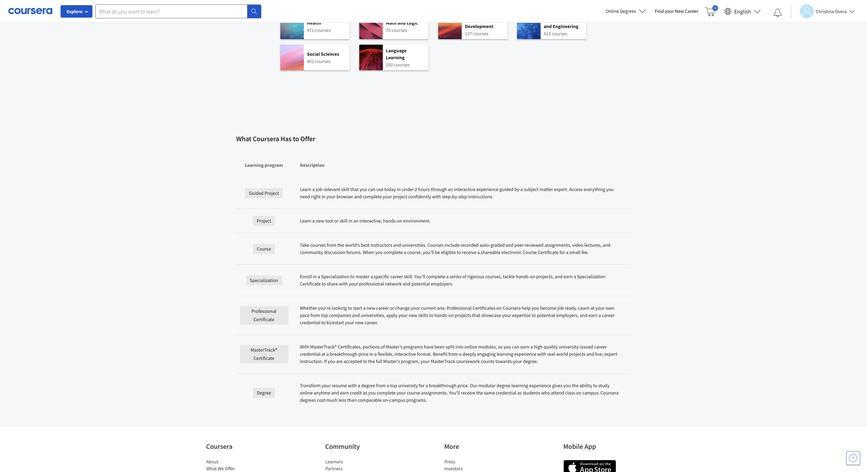 Task type: vqa. For each thing, say whether or not it's contained in the screenshot.
You'll
yes



Task type: describe. For each thing, give the bounding box(es) containing it.
what coursera has to offer
[[236, 134, 315, 143]]

career
[[685, 8, 698, 14]]

rigorous
[[468, 274, 484, 280]]

auto-
[[480, 242, 491, 248]]

1 as from the left
[[363, 390, 367, 396]]

What do you want to learn? text field
[[95, 4, 248, 18]]

a left "small"
[[566, 249, 569, 256]]

skills
[[418, 312, 428, 319]]

2 list item from the top
[[289, 8, 579, 46]]

in left interactive,
[[349, 218, 353, 224]]

your down today
[[383, 194, 392, 200]]

your inside 'enroll in a specialization to master a specific career skill. you'll complete a series of rigorous courses, tackle hands-on projects, and earn a specialization certificate to share with your professional network and potential employers.'
[[349, 281, 358, 287]]

your down change
[[399, 312, 408, 319]]

a down auto-
[[477, 249, 480, 256]]

include
[[445, 242, 460, 248]]

you right so
[[504, 344, 511, 350]]

community
[[300, 249, 323, 256]]

online
[[606, 8, 619, 14]]

programs
[[404, 344, 423, 350]]

1 vertical spatial skill
[[340, 218, 348, 224]]

2 horizontal spatial specialization
[[577, 274, 606, 280]]

learning inside "language learning 150 courses"
[[386, 54, 405, 60]]

learning program
[[245, 162, 283, 168]]

to right expertise
[[532, 312, 536, 319]]

expert.
[[554, 186, 568, 193]]

1 horizontal spatial offer
[[300, 134, 315, 143]]

offer inside the about what we offer
[[225, 466, 235, 472]]

1 list item from the top
[[289, 0, 579, 4]]

coursework
[[456, 358, 480, 365]]

certificate inside 'enroll in a specialization to master a specific career skill. you'll complete a series of rigorous courses, tackle hands-on projects, and earn a specialization certificate to share with your professional network and potential employers.'
[[300, 281, 321, 287]]

to down current
[[429, 312, 434, 319]]

courses inside health 471 courses
[[315, 27, 331, 33]]

for inside transform your resume with a degree from a top university for a breakthrough price. our modular degree learning experience gives you the ability to study online anytime and earn credit as you complete your course assignments. you'll receive the same credential as students who attend class on campus. coursera degrees cost much less than comparable on-campus programs.
[[419, 383, 425, 389]]

chevron right image for 7th list item
[[293, 230, 302, 239]]

skill inside learn a job-relevant skill that you can use today in under 2 hours through an interactive experience guided by a subject matter expert. access everything you need right in your browser and complete your project confidently with step-by-step instructions.
[[341, 186, 350, 193]]

certificates
[[473, 305, 496, 311]]

new left skills
[[409, 312, 417, 319]]

in right right
[[322, 194, 326, 200]]

and inside transform your resume with a degree from a top university for a breakthrough price. our modular degree learning experience gives you the ability to study online anytime and earn credit as you complete your course assignments. you'll receive the same credential as students who attend class on campus. coursera degrees cost much less than comparable on-campus programs.
[[331, 390, 339, 396]]

career.
[[365, 320, 378, 326]]

the down our
[[476, 390, 483, 396]]

a down "small"
[[574, 274, 576, 280]]

employers,
[[556, 312, 579, 319]]

physical
[[544, 16, 562, 22]]

learning inside with mastertrack® certificates, portions of master's programs have been split into online modules, so you can earn a high quality university-issued career credential at a breakthrough price in a flexible, interactive format. benefit from a deeply engaging learning experience with real-world projects and live, expert instruction. if you are accepted to the full master's program, your mastertrack coursework counts towards your degree.
[[497, 351, 513, 357]]

top inside transform your resume with a degree from a top university for a breakthrough price. our modular degree learning experience gives you the ability to study online anytime and earn credit as you complete your course assignments. you'll receive the same credential as students who attend class on campus. coursera degrees cost much less than comparable on-campus programs.
[[390, 383, 397, 389]]

much
[[326, 397, 338, 403]]

mastertrack® inside with mastertrack® certificates, portions of master's programs have been split into online modules, so you can earn a high quality university-issued career credential at a breakthrough price in a flexible, interactive format. benefit from a deeply engaging learning experience with real-world projects and live, expert instruction. if you are accepted to the full master's program, your mastertrack coursework counts towards your degree.
[[310, 344, 337, 350]]

programs.
[[407, 397, 427, 403]]

8 list item from the top
[[289, 257, 579, 295]]

experience inside learn a job-relevant skill that you can use today in under 2 hours through an interactive experience guided by a subject matter expert. access everything you need right in your browser and complete your project confidently with step-by-step instructions.
[[477, 186, 499, 193]]

to left the 'start'
[[348, 305, 352, 311]]

certificate inside mastertrack® certificate
[[254, 355, 274, 361]]

show notifications image
[[774, 9, 782, 17]]

hands- inside 'enroll in a specialization to master a specific career skill. you'll complete a series of rigorous courses, tackle hands-on projects, and earn a specialization certificate to share with your professional network and potential employers.'
[[516, 274, 530, 280]]

mastertrack
[[431, 358, 455, 365]]

experience inside transform your resume with a degree from a top university for a breakthrough price. our modular degree learning experience gives you the ability to study online anytime and earn credit as you complete your course assignments. you'll receive the same credential as students who attend class on campus. coursera degrees cost much less than comparable on-campus programs.
[[529, 383, 551, 389]]

a up if
[[326, 351, 329, 357]]

gives
[[552, 383, 563, 389]]

career down 'own'
[[602, 312, 615, 319]]

health
[[307, 20, 321, 26]]

so
[[498, 344, 503, 350]]

master's
[[386, 344, 403, 350]]

you inside whether you're looking to start a new career or change your current one, professional certificates on coursera help you become job ready. learn at your own pace from top companies and universities, apply your new skills to hands-on projects that showcase your expertise to potential employers, and earn a career credential to kickstart your new career.
[[532, 305, 539, 311]]

eligible
[[441, 249, 456, 256]]

what inside the about what we offer
[[206, 466, 217, 472]]

instructors
[[371, 242, 392, 248]]

1 degree from the left
[[361, 383, 375, 389]]

you inside take courses from the world's best instructors and universities. courses include recorded auto-graded and peer-reviewed assignments, video lectures, and community discussion forums. when you complete a course, you'll be eligible to receive a shareable electronic course certificate for a small fee.
[[375, 249, 383, 256]]

program
[[265, 162, 283, 168]]

from inside whether you're looking to start a new career or change your current one, professional certificates on coursera help you become job ready. learn at your own pace from top companies and universities, apply your new skills to hands-on projects that showcase your expertise to potential employers, and earn a career credential to kickstart your new career.
[[311, 312, 320, 319]]

learning inside transform your resume with a degree from a top university for a breakthrough price. our modular degree learning experience gives you the ability to study online anytime and earn credit as you complete your course assignments. you'll receive the same credential as students who attend class on campus. coursera degrees cost much less than comparable on-campus programs.
[[512, 383, 528, 389]]

a right employers,
[[599, 312, 601, 319]]

split
[[446, 344, 455, 350]]

a left tool at the top left
[[312, 218, 315, 224]]

sciences
[[321, 51, 339, 57]]

guided
[[249, 190, 264, 196]]

language
[[386, 47, 407, 53]]

hours
[[418, 186, 430, 193]]

and inside learn a job-relevant skill that you can use today in under 2 hours through an interactive experience guided by a subject matter expert. access everything you need right in your browser and complete your project confidently with step-by-step instructions.
[[354, 194, 362, 200]]

in up project
[[397, 186, 401, 193]]

help
[[522, 305, 531, 311]]

campus
[[390, 397, 406, 403]]

with inside learn a job-relevant skill that you can use today in under 2 hours through an interactive experience guided by a subject matter expert. access everything you need right in your browser and complete your project confidently with step-by-step instructions.
[[432, 194, 441, 200]]

you right everything
[[606, 186, 614, 193]]

online inside with mastertrack® certificates, portions of master's programs have been split into online modules, so you can earn a high quality university-issued career credential at a breakthrough price in a flexible, interactive format. benefit from a deeply engaging learning experience with real-world projects and live, expert instruction. if you are accepted to the full master's program, your mastertrack coursework counts towards your degree.
[[465, 344, 477, 350]]

lectures,
[[584, 242, 602, 248]]

course
[[407, 390, 420, 396]]

cost
[[317, 397, 325, 403]]

on up showcase
[[497, 305, 502, 311]]

1 vertical spatial project
[[257, 218, 271, 224]]

job-
[[316, 186, 324, 193]]

the up class
[[572, 383, 579, 389]]

you up class
[[564, 383, 571, 389]]

health 471 courses
[[307, 20, 331, 33]]

full
[[376, 358, 382, 365]]

are
[[336, 358, 343, 365]]

a up the professional
[[371, 274, 373, 280]]

and right instructors
[[393, 242, 401, 248]]

enroll in a specialization to master a specific career skill. you'll complete a series of rigorous courses, tackle hands-on projects, and earn a specialization certificate to share with your professional network and potential employers.
[[300, 274, 606, 287]]

a right the 'start'
[[363, 305, 366, 311]]

a left the job-
[[312, 186, 315, 193]]

towards
[[496, 358, 512, 365]]

row containing learn a job-relevant skill that you can use today in under 2 hours through an interactive experience guided by a subject matter expert. access everything you need right in your browser and complete your project confidently with step-by-step instructions.
[[236, 178, 631, 209]]

0 horizontal spatial professional
[[252, 308, 276, 314]]

to left kickstart
[[321, 320, 326, 326]]

and down the 'start'
[[352, 312, 360, 319]]

engaging
[[477, 351, 496, 357]]

expert
[[605, 351, 617, 357]]

projects inside with mastertrack® certificates, portions of master's programs have been split into online modules, so you can earn a high quality university-issued career credential at a breakthrough price in a flexible, interactive format. benefit from a deeply engaging learning experience with real-world projects and live, expert instruction. if you are accepted to the full master's program, your mastertrack coursework counts towards your degree.
[[569, 351, 586, 357]]

new up universities,
[[367, 305, 375, 311]]

our
[[470, 383, 478, 389]]

chevron right image for eighth list item from the bottom
[[293, 23, 302, 31]]

a down into
[[459, 351, 462, 357]]

on right skills
[[449, 312, 454, 319]]

breakthrough inside with mastertrack® certificates, portions of master's programs have been split into online modules, so you can earn a high quality university-issued career credential at a breakthrough price in a flexible, interactive format. benefit from a deeply engaging learning experience with real-world projects and live, expert instruction. if you are accepted to the full master's program, your mastertrack coursework counts towards your degree.
[[330, 351, 358, 357]]

tool
[[325, 218, 333, 224]]

potential inside whether you're looking to start a new career or change your current one, professional certificates on coursera help you become job ready. learn at your own pace from top companies and universities, apply your new skills to hands-on projects that showcase your expertise to potential employers, and earn a career credential to kickstart your new career.
[[537, 312, 555, 319]]

step
[[459, 194, 467, 200]]

a up credit in the bottom of the page
[[358, 383, 360, 389]]

receive inside transform your resume with a degree from a top university for a breakthrough price. our modular degree learning experience gives you the ability to study online anytime and earn credit as you complete your course assignments. you'll receive the same credential as students who attend class on campus. coursera degrees cost much less than comparable on-campus programs.
[[461, 390, 475, 396]]

online inside transform your resume with a degree from a top university for a breakthrough price. our modular degree learning experience gives you the ability to study online anytime and earn credit as you complete your course assignments. you'll receive the same credential as students who attend class on campus. coursera degrees cost much less than comparable on-campus programs.
[[300, 390, 313, 396]]

university
[[398, 383, 418, 389]]

a left series
[[446, 274, 449, 280]]

courses inside personal development 137 courses
[[473, 30, 489, 37]]

you left use
[[360, 186, 367, 193]]

be
[[435, 249, 440, 256]]

university-
[[559, 344, 580, 350]]

price
[[358, 351, 369, 357]]

learn for learn a job-relevant skill that you can use today in under 2 hours through an interactive experience guided by a subject matter expert. access everything you need right in your browser and complete your project confidently with step-by-step instructions.
[[300, 186, 311, 193]]

your up skills
[[411, 305, 420, 311]]

course,
[[407, 249, 422, 256]]

learners link
[[325, 459, 343, 465]]

description
[[300, 162, 325, 168]]

2 degree from the left
[[497, 383, 511, 389]]

app
[[585, 442, 596, 451]]

logic
[[407, 20, 418, 26]]

enroll
[[300, 274, 312, 280]]

5 list item from the top
[[289, 132, 579, 170]]

row containing whether you're looking to start a new career or change your current one, professional certificates on coursera help you become job ready. learn at your own pace from top companies and universities, apply your new skills to hands-on projects that showcase your expertise to potential employers, and earn a career credential to kickstart your new career.
[[236, 296, 631, 335]]

new left tool at the top left
[[316, 218, 324, 224]]

if
[[324, 358, 327, 365]]

experience inside with mastertrack® certificates, portions of master's programs have been split into online modules, so you can earn a high quality university-issued career credential at a breakthrough price in a flexible, interactive format. benefit from a deeply engaging learning experience with real-world projects and live, expert instruction. if you are accepted to the full master's program, your mastertrack coursework counts towards your degree.
[[514, 351, 537, 357]]

your down companies
[[345, 320, 354, 326]]

your right find
[[665, 8, 674, 14]]

your left expertise
[[502, 312, 511, 319]]

breakthrough inside transform your resume with a degree from a top university for a breakthrough price. our modular degree learning experience gives you the ability to study online anytime and earn credit as you complete your course assignments. you'll receive the same credential as students who attend class on campus. coursera degrees cost much less than comparable on-campus programs.
[[429, 383, 457, 389]]

your left 'own'
[[596, 305, 605, 311]]

transform your resume with a degree from a top university for a breakthrough price. our modular degree learning experience gives you the ability to study online anytime and earn credit as you complete your course assignments. you'll receive the same credential as students who attend class on campus. coursera degrees cost much less than comparable on-campus programs.
[[300, 383, 619, 403]]

earn inside 'enroll in a specialization to master a specific career skill. you'll complete a series of rigorous courses, tackle hands-on projects, and earn a specialization certificate to share with your professional network and potential employers.'
[[564, 274, 573, 280]]

explore button
[[61, 5, 92, 18]]

christina overa
[[816, 8, 847, 14]]

complete inside learn a job-relevant skill that you can use today in under 2 hours through an interactive experience guided by a subject matter expert. access everything you need right in your browser and complete your project confidently with step-by-step instructions.
[[363, 194, 382, 200]]

coursera up about
[[206, 442, 233, 451]]

and right projects,
[[555, 274, 563, 280]]

and down skill. at left
[[403, 281, 411, 287]]

world's
[[345, 242, 360, 248]]

471
[[307, 27, 314, 33]]

looking
[[332, 305, 347, 311]]

under
[[402, 186, 414, 193]]

row containing with mastertrack® certificates, portions of master's programs have been split into online modules, so you can earn a high quality university-issued career credential at a breakthrough price in a flexible, interactive format. benefit from a deeply engaging learning experience with real-world projects and live, expert instruction. if you are accepted to the full master's program, your mastertrack coursework counts towards your degree.
[[236, 335, 631, 374]]

class
[[565, 390, 575, 396]]

or inside whether you're looking to start a new career or change your current one, professional certificates on coursera help you become job ready. learn at your own pace from top companies and universities, apply your new skills to hands-on projects that showcase your expertise to potential employers, and earn a career credential to kickstart your new career.
[[390, 305, 394, 311]]

to left master
[[351, 274, 355, 280]]

a up full
[[374, 351, 377, 357]]

your up anytime
[[322, 383, 331, 389]]

change
[[395, 305, 410, 311]]

on inside transform your resume with a degree from a top university for a breakthrough price. our modular degree learning experience gives you the ability to study online anytime and earn credit as you complete your course assignments. you'll receive the same credential as students who attend class on campus. coursera degrees cost much less than comparable on-campus programs.
[[576, 390, 582, 396]]

interactive inside with mastertrack® certificates, portions of master's programs have been split into online modules, so you can earn a high quality university-issued career credential at a breakthrough price in a flexible, interactive format. benefit from a deeply engaging learning experience with real-world projects and live, expert instruction. if you are accepted to the full master's program, your mastertrack coursework counts towards your degree.
[[395, 351, 416, 357]]

and inside with mastertrack® certificates, portions of master's programs have been split into online modules, so you can earn a high quality university-issued career credential at a breakthrough price in a flexible, interactive format. benefit from a deeply engaging learning experience with real-world projects and live, expert instruction. if you are accepted to the full master's program, your mastertrack coursework counts towards your degree.
[[587, 351, 594, 357]]

a left high in the bottom right of the page
[[531, 344, 533, 350]]

by
[[515, 186, 520, 193]]

interactive inside learn a job-relevant skill that you can use today in under 2 hours through an interactive experience guided by a subject matter expert. access everything you need right in your browser and complete your project confidently with step-by-step instructions.
[[454, 186, 476, 193]]

from inside transform your resume with a degree from a top university for a breakthrough price. our modular degree learning experience gives you the ability to study online anytime and earn credit as you complete your course assignments. you'll receive the same credential as students who attend class on campus. coursera degrees cost much less than comparable on-campus programs.
[[376, 383, 386, 389]]

tackle
[[503, 274, 515, 280]]

portions
[[363, 344, 380, 350]]

can inside with mastertrack® certificates, portions of master's programs have been split into online modules, so you can earn a high quality university-issued career credential at a breakthrough price in a flexible, interactive format. benefit from a deeply engaging learning experience with real-world projects and live, expert instruction. if you are accepted to the full master's program, your mastertrack coursework counts towards your degree.
[[512, 344, 519, 350]]

mastertrack® certificate
[[251, 347, 277, 361]]

to right has
[[293, 134, 299, 143]]

and right lectures,
[[603, 242, 611, 248]]

browser
[[337, 194, 353, 200]]

hands- inside whether you're looking to start a new career or change your current one, professional certificates on coursera help you become job ready. learn at your own pace from top companies and universities, apply your new skills to hands-on projects that showcase your expertise to potential employers, and earn a career credential to kickstart your new career.
[[435, 312, 449, 319]]

and up the electronic
[[506, 242, 514, 248]]

real-
[[547, 351, 557, 357]]

when
[[363, 249, 374, 256]]

your left degree.
[[513, 358, 522, 365]]

on inside 'enroll in a specialization to master a specific career skill. you'll complete a series of rigorous courses, tackle hands-on projects, and earn a specialization certificate to share with your professional network and potential employers.'
[[530, 274, 535, 280]]

and right employers,
[[580, 312, 588, 319]]

instructions.
[[468, 194, 494, 200]]

can inside learn a job-relevant skill that you can use today in under 2 hours through an interactive experience guided by a subject matter expert. access everything you need right in your browser and complete your project confidently with step-by-step instructions.
[[368, 186, 375, 193]]

9 list item from the top
[[289, 298, 579, 337]]

learners partners
[[325, 459, 343, 472]]

row containing take courses from the world's best instructors and universities. courses include recorded auto-graded and peer-reviewed assignments, video lectures, and community discussion forums. when you complete a course, you'll be eligible to receive a shareable electronic course certificate for a small fee.
[[236, 233, 631, 265]]

list for coursera
[[206, 458, 265, 472]]

network
[[385, 281, 402, 287]]

program,
[[401, 358, 420, 365]]

whether
[[300, 305, 317, 311]]

credential inside whether you're looking to start a new career or change your current one, professional certificates on coursera help you become job ready. learn at your own pace from top companies and universities, apply your new skills to hands-on projects that showcase your expertise to potential employers, and earn a career credential to kickstart your new career.
[[300, 320, 321, 326]]

0 vertical spatial or
[[334, 218, 339, 224]]

new left career.
[[355, 320, 364, 326]]

you right if
[[328, 358, 335, 365]]

online degrees
[[606, 8, 636, 14]]

to inside with mastertrack® certificates, portions of master's programs have been split into online modules, so you can earn a high quality university-issued career credential at a breakthrough price in a flexible, interactive format. benefit from a deeply engaging learning experience with real-world projects and live, expert instruction. if you are accepted to the full master's program, your mastertrack coursework counts towards your degree.
[[363, 358, 367, 365]]

courses inside physical science and engineering 413 courses
[[552, 30, 568, 37]]

row containing learning program
[[236, 150, 631, 178]]

showcase
[[481, 312, 501, 319]]



Task type: locate. For each thing, give the bounding box(es) containing it.
list containing learners
[[325, 458, 384, 472]]

0 horizontal spatial projects
[[455, 312, 471, 319]]

experience
[[477, 186, 499, 193], [514, 351, 537, 357], [529, 383, 551, 389]]

overa
[[835, 8, 847, 14]]

8 row from the top
[[236, 374, 631, 412]]

row containing project
[[236, 209, 631, 233]]

1 horizontal spatial potential
[[537, 312, 555, 319]]

that inside learn a job-relevant skill that you can use today in under 2 hours through an interactive experience guided by a subject matter expert. access everything you need right in your browser and complete your project confidently with step-by-step instructions.
[[350, 186, 359, 193]]

1 vertical spatial learning
[[512, 383, 528, 389]]

offer right the we
[[225, 466, 235, 472]]

1 horizontal spatial an
[[448, 186, 453, 193]]

the inside with mastertrack® certificates, portions of master's programs have been split into online modules, so you can earn a high quality university-issued career credential at a breakthrough price in a flexible, interactive format. benefit from a deeply engaging learning experience with real-world projects and live, expert instruction. if you are accepted to the full master's program, your mastertrack coursework counts towards your degree.
[[368, 358, 375, 365]]

best
[[361, 242, 370, 248]]

courses down health
[[315, 27, 331, 33]]

complete inside 'enroll in a specialization to master a specific career skill. you'll complete a series of rigorous courses, tackle hands-on projects, and earn a specialization certificate to share with your professional network and potential employers.'
[[426, 274, 445, 280]]

list item
[[289, 0, 579, 4], [289, 8, 579, 46], [289, 49, 579, 87], [289, 91, 579, 129], [289, 132, 579, 170], [289, 174, 579, 212], [289, 215, 579, 253], [289, 257, 579, 295], [289, 298, 579, 337]]

0 vertical spatial of
[[463, 274, 467, 280]]

coursera
[[253, 134, 279, 143], [503, 305, 521, 311], [601, 390, 619, 396], [206, 442, 233, 451]]

0 vertical spatial can
[[368, 186, 375, 193]]

6 row from the top
[[236, 296, 631, 335]]

guided
[[500, 186, 514, 193]]

0 horizontal spatial course
[[257, 246, 271, 252]]

1 vertical spatial experience
[[514, 351, 537, 357]]

1 vertical spatial at
[[321, 351, 326, 357]]

experience up who
[[529, 383, 551, 389]]

0 vertical spatial credential
[[300, 320, 321, 326]]

coursera down study
[[601, 390, 619, 396]]

projects down university-
[[569, 351, 586, 357]]

at left 'own'
[[591, 305, 595, 311]]

1 horizontal spatial what
[[236, 134, 252, 143]]

chevron right image left 471 on the left
[[293, 23, 302, 31]]

1 horizontal spatial top
[[390, 383, 397, 389]]

of inside 'enroll in a specialization to master a specific career skill. you'll complete a series of rigorous courses, tackle hands-on projects, and earn a specialization certificate to share with your professional network and potential employers.'
[[463, 274, 467, 280]]

or up apply
[[390, 305, 394, 311]]

project
[[265, 190, 279, 196], [257, 218, 271, 224]]

list for more
[[444, 458, 503, 472]]

chevron right image for sixth list item
[[293, 189, 302, 197]]

0 vertical spatial experience
[[477, 186, 499, 193]]

hands- right tackle
[[516, 274, 530, 280]]

can
[[368, 186, 375, 193], [512, 344, 519, 350]]

you'll
[[414, 274, 425, 280]]

coursera inside transform your resume with a degree from a top university for a breakthrough price. our modular degree learning experience gives you the ability to study online anytime and earn credit as you complete your course assignments. you'll receive the same credential as students who attend class on campus. coursera degrees cost much less than comparable on-campus programs.
[[601, 390, 619, 396]]

with inside transform your resume with a degree from a top university for a breakthrough price. our modular degree learning experience gives you the ability to study online anytime and earn credit as you complete your course assignments. you'll receive the same credential as students who attend class on campus. coursera degrees cost much less than comparable on-campus programs.
[[348, 383, 357, 389]]

career up live,
[[594, 344, 607, 350]]

you'll
[[423, 249, 434, 256]]

complete down use
[[363, 194, 382, 200]]

that down certificates
[[472, 312, 480, 319]]

a right the by
[[521, 186, 523, 193]]

0 vertical spatial hands-
[[383, 218, 397, 224]]

earn left high in the bottom right of the page
[[520, 344, 530, 350]]

0 horizontal spatial mastertrack®
[[251, 347, 277, 353]]

0 horizontal spatial can
[[368, 186, 375, 193]]

professional inside whether you're looking to start a new career or change your current one, professional certificates on coursera help you become job ready. learn at your own pace from top companies and universities, apply your new skills to hands-on projects that showcase your expertise to potential employers, and earn a career credential to kickstart your new career.
[[447, 305, 472, 311]]

projects
[[455, 312, 471, 319], [569, 351, 586, 357]]

about
[[206, 459, 218, 465]]

and right the browser
[[354, 194, 362, 200]]

to down price
[[363, 358, 367, 365]]

2 horizontal spatial hands-
[[516, 274, 530, 280]]

mobile
[[564, 442, 583, 451]]

master
[[356, 274, 370, 280]]

a right enroll
[[318, 274, 320, 280]]

1 chevron right image from the top
[[293, 189, 302, 197]]

download on the app store image
[[564, 460, 616, 472]]

your down master
[[349, 281, 358, 287]]

and inside math and logic 70 courses
[[398, 20, 406, 26]]

1 horizontal spatial as
[[517, 390, 522, 396]]

comparable
[[358, 397, 382, 403]]

a left course,
[[404, 249, 406, 256]]

1 horizontal spatial can
[[512, 344, 519, 350]]

coursera image
[[8, 6, 52, 17]]

row
[[236, 150, 631, 178], [236, 178, 631, 209], [236, 209, 631, 233], [236, 233, 631, 265], [236, 265, 631, 296], [236, 296, 631, 335], [236, 335, 631, 374], [236, 374, 631, 412]]

0 vertical spatial learning
[[497, 351, 513, 357]]

1 vertical spatial breakthrough
[[429, 383, 457, 389]]

than
[[347, 397, 357, 403]]

1 vertical spatial hands-
[[516, 274, 530, 280]]

0 horizontal spatial degree
[[361, 383, 375, 389]]

reviewed
[[525, 242, 544, 248]]

0 horizontal spatial interactive
[[395, 351, 416, 357]]

you down instructors
[[375, 249, 383, 256]]

of up flexible,
[[381, 344, 385, 350]]

1 vertical spatial chevron right image
[[293, 64, 302, 72]]

2 chevron right image from the top
[[293, 230, 302, 239]]

to inside transform your resume with a degree from a top university for a breakthrough price. our modular degree learning experience gives you the ability to study online anytime and earn credit as you complete your course assignments. you'll receive the same credential as students who attend class on campus. coursera degrees cost much less than comparable on-campus programs.
[[593, 383, 598, 389]]

1 vertical spatial potential
[[537, 312, 555, 319]]

0 vertical spatial breakthrough
[[330, 351, 358, 357]]

hands- right interactive,
[[383, 218, 397, 224]]

earn right projects,
[[564, 274, 573, 280]]

credential inside with mastertrack® certificates, portions of master's programs have been split into online modules, so you can earn a high quality university-issued career credential at a breakthrough price in a flexible, interactive format. benefit from a deeply engaging learning experience with real-world projects and live, expert instruction. if you are accepted to the full master's program, your mastertrack coursework counts towards your degree.
[[300, 351, 321, 357]]

language learning 150 courses
[[386, 47, 410, 68]]

degrees
[[300, 397, 316, 403]]

1 vertical spatial or
[[390, 305, 394, 311]]

from down split
[[449, 351, 458, 357]]

degree.
[[523, 358, 538, 365]]

list for community
[[325, 458, 384, 472]]

today
[[384, 186, 396, 193]]

for inside take courses from the world's best instructors and universities. courses include recorded auto-graded and peer-reviewed assignments, video lectures, and community discussion forums. when you complete a course, you'll be eligible to receive a shareable electronic course certificate for a small fee.
[[560, 249, 565, 256]]

with mastertrack® certificates, portions of master's programs have been split into online modules, so you can earn a high quality university-issued career credential at a breakthrough price in a flexible, interactive format. benefit from a deeply engaging learning experience with real-world projects and live, expert instruction. if you are accepted to the full master's program, your mastertrack coursework counts towards your degree.
[[300, 344, 617, 365]]

course inside take courses from the world's best instructors and universities. courses include recorded auto-graded and peer-reviewed assignments, video lectures, and community discussion forums. when you complete a course, you'll be eligible to receive a shareable electronic course certificate for a small fee.
[[523, 249, 537, 256]]

or right tool at the top left
[[334, 218, 339, 224]]

certificate inside take courses from the world's best instructors and universities. courses include recorded auto-graded and peer-reviewed assignments, video lectures, and community discussion forums. when you complete a course, you'll be eligible to receive a shareable electronic course certificate for a small fee.
[[538, 249, 559, 256]]

expertise
[[512, 312, 531, 319]]

0 vertical spatial project
[[265, 190, 279, 196]]

your up "campus"
[[397, 390, 406, 396]]

receive inside take courses from the world's best instructors and universities. courses include recorded auto-graded and peer-reviewed assignments, video lectures, and community discussion forums. when you complete a course, you'll be eligible to receive a shareable electronic course certificate for a small fee.
[[462, 249, 476, 256]]

courses inside take courses from the world's best instructors and universities. courses include recorded auto-graded and peer-reviewed assignments, video lectures, and community discussion forums. when you complete a course, you'll be eligible to receive a shareable electronic course certificate for a small fee.
[[310, 242, 326, 248]]

been
[[435, 344, 445, 350]]

take courses from the world's best instructors and universities. courses include recorded auto-graded and peer-reviewed assignments, video lectures, and community discussion forums. when you complete a course, you'll be eligible to receive a shareable electronic course certificate for a small fee.
[[300, 242, 611, 256]]

0 vertical spatial interactive
[[454, 186, 476, 193]]

receive
[[462, 249, 476, 256], [461, 390, 475, 396]]

to up campus.
[[593, 383, 598, 389]]

you're
[[318, 305, 331, 311]]

help center image
[[849, 454, 858, 463]]

chevron right image for third list item from the top
[[293, 64, 302, 72]]

1 vertical spatial projects
[[569, 351, 586, 357]]

0 vertical spatial projects
[[455, 312, 471, 319]]

1 vertical spatial interactive
[[395, 351, 416, 357]]

0 horizontal spatial potential
[[412, 281, 430, 287]]

70
[[386, 27, 391, 33]]

environment.
[[403, 218, 431, 224]]

0 vertical spatial for
[[560, 249, 565, 256]]

coursera inside whether you're looking to start a new career or change your current one, professional certificates on coursera help you become job ready. learn at your own pace from top companies and universities, apply your new skills to hands-on projects that showcase your expertise to potential employers, and earn a career credential to kickstart your new career.
[[503, 305, 521, 311]]

2 vertical spatial learn
[[578, 305, 590, 311]]

as up comparable
[[363, 390, 367, 396]]

0 horizontal spatial for
[[419, 383, 425, 389]]

a up assignments.
[[426, 383, 428, 389]]

to left share
[[322, 281, 326, 287]]

1 vertical spatial what
[[206, 466, 217, 472]]

earn inside whether you're looking to start a new career or change your current one, professional certificates on coursera help you become job ready. learn at your own pace from top companies and universities, apply your new skills to hands-on projects that showcase your expertise to potential employers, and earn a career credential to kickstart your new career.
[[589, 312, 598, 319]]

whether you're looking to start a new career or change your current one, professional certificates on coursera help you become job ready. learn at your own pace from top companies and universities, apply your new skills to hands-on projects that showcase your expertise to potential employers, and earn a career credential to kickstart your new career.
[[300, 305, 615, 326]]

and inside physical science and engineering 413 courses
[[544, 23, 552, 29]]

4 chevron right image from the top
[[293, 313, 302, 322]]

0 vertical spatial potential
[[412, 281, 430, 287]]

professional certificate
[[252, 308, 276, 323]]

0 vertical spatial online
[[465, 344, 477, 350]]

table containing learning program
[[236, 150, 631, 412]]

learn left tool at the top left
[[300, 218, 311, 224]]

1 vertical spatial receive
[[461, 390, 475, 396]]

courses
[[428, 242, 444, 248]]

in inside 'enroll in a specialization to master a specific career skill. you'll complete a series of rigorous courses, tackle hands-on projects, and earn a specialization certificate to share with your professional network and potential employers.'
[[313, 274, 317, 280]]

interactive,
[[360, 218, 382, 224]]

0 horizontal spatial what
[[206, 466, 217, 472]]

2 chevron right image from the top
[[293, 64, 302, 72]]

1 horizontal spatial learning
[[386, 54, 405, 60]]

0 horizontal spatial offer
[[225, 466, 235, 472]]

table
[[236, 150, 631, 412]]

learning
[[497, 351, 513, 357], [512, 383, 528, 389]]

1 vertical spatial top
[[390, 383, 397, 389]]

learn inside learn a job-relevant skill that you can use today in under 2 hours through an interactive experience guided by a subject matter expert. access everything you need right in your browser and complete your project confidently with step-by-step instructions.
[[300, 186, 311, 193]]

137
[[465, 30, 472, 37]]

of inside with mastertrack® certificates, portions of master's programs have been split into online modules, so you can earn a high quality university-issued career credential at a breakthrough price in a flexible, interactive format. benefit from a deeply engaging learning experience with real-world projects and live, expert instruction. if you are accepted to the full master's program, your mastertrack coursework counts towards your degree.
[[381, 344, 385, 350]]

1 horizontal spatial for
[[560, 249, 565, 256]]

and down "issued"
[[587, 351, 594, 357]]

to down include
[[457, 249, 461, 256]]

the inside take courses from the world's best instructors and universities. courses include recorded auto-graded and peer-reviewed assignments, video lectures, and community discussion forums. when you complete a course, you'll be eligible to receive a shareable electronic course certificate for a small fee.
[[338, 242, 344, 248]]

potential down you'll
[[412, 281, 430, 287]]

from down whether
[[311, 312, 320, 319]]

matter
[[540, 186, 553, 193]]

with right share
[[339, 281, 348, 287]]

mobile app
[[564, 442, 596, 451]]

with inside with mastertrack® certificates, portions of master's programs have been split into online modules, so you can earn a high quality university-issued career credential at a breakthrough price in a flexible, interactive format. benefit from a deeply engaging learning experience with real-world projects and live, expert instruction. if you are accepted to the full master's program, your mastertrack coursework counts towards your degree.
[[537, 351, 546, 357]]

1 vertical spatial learn
[[300, 218, 311, 224]]

investors
[[444, 466, 463, 472]]

top left university
[[390, 383, 397, 389]]

price.
[[458, 383, 469, 389]]

what we offer link
[[206, 466, 235, 472]]

3 row from the top
[[236, 209, 631, 233]]

0 horizontal spatial that
[[350, 186, 359, 193]]

recorded
[[461, 242, 479, 248]]

1 vertical spatial that
[[472, 312, 480, 319]]

start
[[353, 305, 362, 311]]

courses,
[[485, 274, 502, 280]]

0 vertical spatial learning
[[386, 54, 405, 60]]

list containing about
[[206, 458, 265, 472]]

0 horizontal spatial as
[[363, 390, 367, 396]]

shopping cart: 1 item image
[[705, 5, 719, 16]]

one,
[[437, 305, 446, 311]]

projects inside whether you're looking to start a new career or change your current one, professional certificates on coursera help you become job ready. learn at your own pace from top companies and universities, apply your new skills to hands-on projects that showcase your expertise to potential employers, and earn a career credential to kickstart your new career.
[[455, 312, 471, 319]]

7 list item from the top
[[289, 215, 579, 253]]

partners
[[325, 466, 342, 472]]

1 vertical spatial of
[[381, 344, 385, 350]]

an inside learn a job-relevant skill that you can use today in under 2 hours through an interactive experience guided by a subject matter expert. access everything you need right in your browser and complete your project confidently with step-by-step instructions.
[[448, 186, 453, 193]]

community
[[325, 442, 360, 451]]

complete
[[363, 194, 382, 200], [384, 249, 403, 256], [426, 274, 445, 280], [377, 390, 396, 396]]

from up on- on the bottom
[[376, 383, 386, 389]]

1 row from the top
[[236, 150, 631, 178]]

career up apply
[[376, 305, 389, 311]]

2 vertical spatial credential
[[496, 390, 516, 396]]

list
[[280, 0, 587, 76], [206, 458, 265, 472], [325, 458, 384, 472], [444, 458, 503, 472]]

personal
[[465, 16, 484, 22]]

forums.
[[346, 249, 362, 256]]

learn for learn a new tool or skill in an interactive, hands-on environment.
[[300, 218, 311, 224]]

on left environment.
[[397, 218, 403, 224]]

a
[[312, 186, 315, 193], [521, 186, 523, 193], [312, 218, 315, 224], [404, 249, 406, 256], [477, 249, 480, 256], [566, 249, 569, 256], [318, 274, 320, 280], [371, 274, 373, 280], [446, 274, 449, 280], [574, 274, 576, 280], [363, 305, 366, 311], [599, 312, 601, 319], [531, 344, 533, 350], [326, 351, 329, 357], [374, 351, 377, 357], [459, 351, 462, 357], [358, 383, 360, 389], [387, 383, 389, 389], [426, 383, 428, 389]]

list containing press
[[444, 458, 503, 472]]

at inside whether you're looking to start a new career or change your current one, professional certificates on coursera help you become job ready. learn at your own pace from top companies and universities, apply your new skills to hands-on projects that showcase your expertise to potential employers, and earn a career credential to kickstart your new career.
[[591, 305, 595, 311]]

1 horizontal spatial degree
[[497, 383, 511, 389]]

your down the relevant
[[327, 194, 336, 200]]

at up if
[[321, 351, 326, 357]]

in inside with mastertrack® certificates, portions of master's programs have been split into online modules, so you can earn a high quality university-issued career credential at a breakthrough price in a flexible, interactive format. benefit from a deeply engaging learning experience with real-world projects and live, expert instruction. if you are accepted to the full master's program, your mastertrack coursework counts towards your degree.
[[370, 351, 373, 357]]

row containing transform your resume with a degree from a top university for a breakthrough price. our modular degree learning experience gives you the ability to study online anytime and earn credit as you complete your course assignments. you'll receive the same credential as students who attend class on campus. coursera degrees cost much less than comparable on-campus programs.
[[236, 374, 631, 412]]

1 horizontal spatial online
[[465, 344, 477, 350]]

your down the format. on the bottom of page
[[421, 358, 430, 365]]

to inside take courses from the world's best instructors and universities. courses include recorded auto-graded and peer-reviewed assignments, video lectures, and community discussion forums. when you complete a course, you'll be eligible to receive a shareable electronic course certificate for a small fee.
[[457, 249, 461, 256]]

career inside 'enroll in a specialization to master a specific career skill. you'll complete a series of rigorous courses, tackle hands-on projects, and earn a specialization certificate to share with your professional network and potential employers.'
[[390, 274, 403, 280]]

0 vertical spatial what
[[236, 134, 252, 143]]

top down you're
[[321, 312, 328, 319]]

with inside 'enroll in a specialization to master a specific career skill. you'll complete a series of rigorous courses, tackle hands-on projects, and earn a specialization certificate to share with your professional network and potential employers.'
[[339, 281, 348, 287]]

job
[[558, 305, 564, 311]]

experience up degree.
[[514, 351, 537, 357]]

0 horizontal spatial learning
[[245, 162, 264, 168]]

electronic
[[502, 249, 522, 256]]

what down about
[[206, 466, 217, 472]]

0 vertical spatial receive
[[462, 249, 476, 256]]

7 row from the top
[[236, 335, 631, 374]]

earn up less
[[340, 390, 349, 396]]

chevron right image for ninth list item from the top
[[293, 313, 302, 322]]

1 horizontal spatial that
[[472, 312, 480, 319]]

6 list item from the top
[[289, 174, 579, 212]]

complete inside transform your resume with a degree from a top university for a breakthrough price. our modular degree learning experience gives you the ability to study online anytime and earn credit as you complete your course assignments. you'll receive the same credential as students who attend class on campus. coursera degrees cost much less than comparable on-campus programs.
[[377, 390, 396, 396]]

same
[[484, 390, 495, 396]]

of right series
[[463, 274, 467, 280]]

find
[[655, 8, 664, 14]]

1 vertical spatial an
[[354, 218, 359, 224]]

credential right same
[[496, 390, 516, 396]]

degree
[[257, 390, 271, 396]]

on
[[397, 218, 403, 224], [530, 274, 535, 280], [497, 305, 502, 311], [449, 312, 454, 319], [576, 390, 582, 396]]

flexible,
[[378, 351, 394, 357]]

personal development 137 courses
[[465, 16, 494, 37]]

top
[[321, 312, 328, 319], [390, 383, 397, 389]]

projects,
[[536, 274, 554, 280]]

skill.
[[404, 274, 413, 280]]

1 vertical spatial for
[[419, 383, 425, 389]]

1 chevron right image from the top
[[293, 23, 302, 31]]

1 vertical spatial can
[[512, 344, 519, 350]]

credential down pace
[[300, 320, 321, 326]]

0 vertical spatial an
[[448, 186, 453, 193]]

by-
[[452, 194, 459, 200]]

1 horizontal spatial professional
[[447, 305, 472, 311]]

benefit
[[433, 351, 448, 357]]

courses inside math and logic 70 courses
[[392, 27, 407, 33]]

on-
[[383, 397, 390, 403]]

top inside whether you're looking to start a new career or change your current one, professional certificates on coursera help you become job ready. learn at your own pace from top companies and universities, apply your new skills to hands-on projects that showcase your expertise to potential employers, and earn a career credential to kickstart your new career.
[[321, 312, 328, 319]]

1 horizontal spatial specialization
[[321, 274, 350, 280]]

find your new career link
[[652, 7, 702, 16]]

an left interactive,
[[354, 218, 359, 224]]

in
[[397, 186, 401, 193], [322, 194, 326, 200], [349, 218, 353, 224], [313, 274, 317, 280], [370, 351, 373, 357]]

2 as from the left
[[517, 390, 522, 396]]

1 horizontal spatial interactive
[[454, 186, 476, 193]]

0 horizontal spatial specialization
[[250, 277, 278, 283]]

1 horizontal spatial at
[[591, 305, 595, 311]]

on left projects,
[[530, 274, 535, 280]]

courses inside social sciences 401 courses
[[315, 58, 331, 64]]

0 horizontal spatial or
[[334, 218, 339, 224]]

breakthrough up assignments.
[[429, 383, 457, 389]]

earn inside transform your resume with a degree from a top university for a breakthrough price. our modular degree learning experience gives you the ability to study online anytime and earn credit as you complete your course assignments. you'll receive the same credential as students who attend class on campus. coursera degrees cost much less than comparable on-campus programs.
[[340, 390, 349, 396]]

row containing enroll in a specialization to master a specific career skill. you'll complete a series of rigorous courses, tackle hands-on projects, and earn a specialization certificate to share with your professional network and potential employers.
[[236, 265, 631, 296]]

0 vertical spatial top
[[321, 312, 328, 319]]

with up credit in the bottom of the page
[[348, 383, 357, 389]]

courses down engineering
[[552, 30, 568, 37]]

1 horizontal spatial breakthrough
[[429, 383, 457, 389]]

deeply
[[463, 351, 476, 357]]

professional
[[359, 281, 384, 287]]

3 list item from the top
[[289, 49, 579, 87]]

1 horizontal spatial hands-
[[435, 312, 449, 319]]

resume
[[332, 383, 347, 389]]

potential inside 'enroll in a specialization to master a specific career skill. you'll complete a series of rigorous courses, tackle hands-on projects, and earn a specialization certificate to share with your professional network and potential employers.'
[[412, 281, 430, 287]]

list containing personal development
[[280, 0, 587, 76]]

2 vertical spatial hands-
[[435, 312, 449, 319]]

0 vertical spatial offer
[[300, 134, 315, 143]]

1 horizontal spatial of
[[463, 274, 467, 280]]

social sciences 401 courses
[[307, 51, 339, 64]]

career inside with mastertrack® certificates, portions of master's programs have been split into online modules, so you can earn a high quality university-issued career credential at a breakthrough price in a flexible, interactive format. benefit from a deeply engaging learning experience with real-world projects and live, expert instruction. if you are accepted to the full master's program, your mastertrack coursework counts towards your degree.
[[594, 344, 607, 350]]

press investors
[[444, 459, 463, 472]]

2 vertical spatial experience
[[529, 383, 551, 389]]

as left "students"
[[517, 390, 522, 396]]

career up network at left bottom
[[390, 274, 403, 280]]

0 vertical spatial learn
[[300, 186, 311, 193]]

new
[[675, 8, 684, 14]]

less
[[339, 397, 346, 403]]

on right class
[[576, 390, 582, 396]]

coursera left has
[[253, 134, 279, 143]]

4 row from the top
[[236, 233, 631, 265]]

0 horizontal spatial an
[[354, 218, 359, 224]]

english
[[734, 8, 751, 15]]

0 vertical spatial at
[[591, 305, 595, 311]]

a up on- on the bottom
[[387, 383, 389, 389]]

courses down sciences
[[315, 58, 331, 64]]

0 horizontal spatial top
[[321, 312, 328, 319]]

certificate inside professional certificate
[[254, 316, 274, 323]]

new
[[316, 218, 324, 224], [367, 305, 375, 311], [409, 312, 417, 319], [355, 320, 364, 326]]

assignments,
[[545, 242, 571, 248]]

and up 413
[[544, 23, 552, 29]]

an up step-
[[448, 186, 453, 193]]

career
[[390, 274, 403, 280], [376, 305, 389, 311], [602, 312, 615, 319], [594, 344, 607, 350]]

1 vertical spatial online
[[300, 390, 313, 396]]

interactive
[[454, 186, 476, 193], [395, 351, 416, 357]]

investors link
[[444, 466, 463, 472]]

4 list item from the top
[[289, 91, 579, 129]]

partners link
[[325, 466, 342, 472]]

chevron right image for 2nd list item from the bottom
[[293, 272, 302, 280]]

offer right has
[[300, 134, 315, 143]]

learning inside row
[[245, 162, 264, 168]]

credential inside transform your resume with a degree from a top university for a breakthrough price. our modular degree learning experience gives you the ability to study online anytime and earn credit as you complete your course assignments. you'll receive the same credential as students who attend class on campus. coursera degrees cost much less than comparable on-campus programs.
[[496, 390, 516, 396]]

video
[[572, 242, 584, 248]]

development
[[465, 23, 494, 29]]

receive down recorded
[[462, 249, 476, 256]]

for down assignments,
[[560, 249, 565, 256]]

at inside with mastertrack® certificates, portions of master's programs have been split into online modules, so you can earn a high quality university-issued career credential at a breakthrough price in a flexible, interactive format. benefit from a deeply engaging learning experience with real-world projects and live, expert instruction. if you are accepted to the full master's program, your mastertrack coursework counts towards your degree.
[[321, 351, 326, 357]]

credential up "instruction."
[[300, 351, 321, 357]]

press
[[444, 459, 455, 465]]

you up comparable
[[368, 390, 376, 396]]

1 horizontal spatial projects
[[569, 351, 586, 357]]

from inside with mastertrack® certificates, portions of master's programs have been split into online modules, so you can earn a high quality university-issued career credential at a breakthrough price in a flexible, interactive format. benefit from a deeply engaging learning experience with real-world projects and live, expert instruction. if you are accepted to the full master's program, your mastertrack coursework counts towards your degree.
[[449, 351, 458, 357]]

3 chevron right image from the top
[[293, 272, 302, 280]]

earn inside with mastertrack® certificates, portions of master's programs have been split into online modules, so you can earn a high quality university-issued career credential at a breakthrough price in a flexible, interactive format. benefit from a deeply engaging learning experience with real-world projects and live, expert instruction. if you are accepted to the full master's program, your mastertrack coursework counts towards your degree.
[[520, 344, 530, 350]]

0 vertical spatial skill
[[341, 186, 350, 193]]

degree right modular in the right bottom of the page
[[497, 383, 511, 389]]

1 vertical spatial credential
[[300, 351, 321, 357]]

companies
[[329, 312, 351, 319]]

complete inside take courses from the world's best instructors and universities. courses include recorded auto-graded and peer-reviewed assignments, video lectures, and community discussion forums. when you complete a course, you'll be eligible to receive a shareable electronic course certificate for a small fee.
[[384, 249, 403, 256]]

chevron right image
[[293, 23, 302, 31], [293, 64, 302, 72]]

5 row from the top
[[236, 265, 631, 296]]

chevron right image left the 401
[[293, 64, 302, 72]]

learning left program
[[245, 162, 264, 168]]

2 row from the top
[[236, 178, 631, 209]]

from inside take courses from the world's best instructors and universities. courses include recorded auto-graded and peer-reviewed assignments, video lectures, and community discussion forums. when you complete a course, you'll be eligible to receive a shareable electronic course certificate for a small fee.
[[327, 242, 337, 248]]

earn right employers,
[[589, 312, 598, 319]]

1 vertical spatial offer
[[225, 466, 235, 472]]

learn inside whether you're looking to start a new career or change your current one, professional certificates on coursera help you become job ready. learn at your own pace from top companies and universities, apply your new skills to hands-on projects that showcase your expertise to potential employers, and earn a career credential to kickstart your new career.
[[578, 305, 590, 311]]

0 horizontal spatial of
[[381, 344, 385, 350]]

1 horizontal spatial or
[[390, 305, 394, 311]]

chevron right image
[[293, 189, 302, 197], [293, 230, 302, 239], [293, 272, 302, 280], [293, 313, 302, 322]]

that inside whether you're looking to start a new career or change your current one, professional certificates on coursera help you become job ready. learn at your own pace from top companies and universities, apply your new skills to hands-on projects that showcase your expertise to potential employers, and earn a career credential to kickstart your new career.
[[472, 312, 480, 319]]

0 vertical spatial that
[[350, 186, 359, 193]]

1 horizontal spatial course
[[523, 249, 537, 256]]

0 horizontal spatial online
[[300, 390, 313, 396]]

0 vertical spatial chevron right image
[[293, 23, 302, 31]]

and up much
[[331, 390, 339, 396]]

None search field
[[95, 4, 261, 18]]

0 horizontal spatial hands-
[[383, 218, 397, 224]]

from
[[327, 242, 337, 248], [311, 312, 320, 319], [449, 351, 458, 357], [376, 383, 386, 389]]

courses inside "language learning 150 courses"
[[394, 61, 410, 68]]

can left use
[[368, 186, 375, 193]]

0 horizontal spatial breakthrough
[[330, 351, 358, 357]]

learn right the ready.
[[578, 305, 590, 311]]

0 horizontal spatial at
[[321, 351, 326, 357]]



